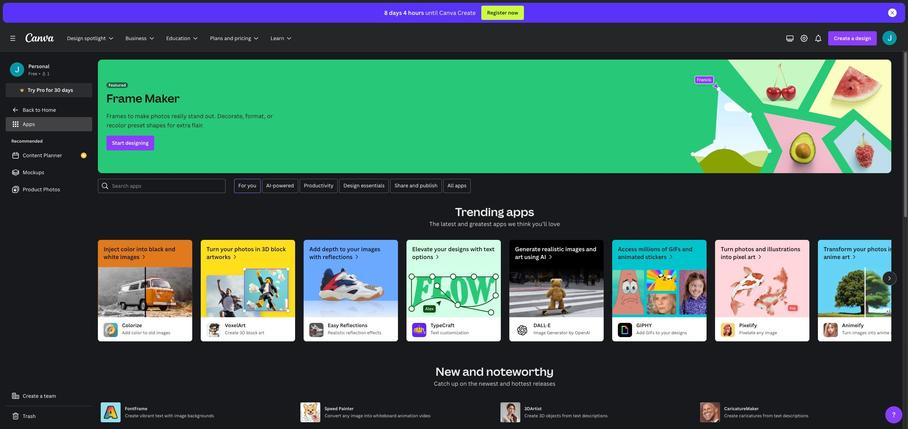 Task type: locate. For each thing, give the bounding box(es) containing it.
1 vertical spatial voxelart image
[[207, 323, 221, 337]]

giphy image
[[613, 267, 707, 317], [618, 323, 632, 337]]

1 vertical spatial dall·e image
[[515, 323, 530, 337]]

dall·e image
[[510, 267, 604, 317], [515, 323, 530, 337]]

list
[[6, 148, 92, 197]]

pixelify image
[[721, 323, 735, 337]]

animeify image
[[818, 267, 909, 317]]

0 vertical spatial typecraft image
[[407, 267, 501, 317]]

1 vertical spatial giphy image
[[618, 323, 632, 337]]

voxelart image
[[201, 267, 295, 317], [207, 323, 221, 337]]

typecraft image
[[407, 267, 501, 317], [412, 323, 427, 337]]

easy reflections image
[[304, 267, 398, 317], [309, 323, 324, 337]]

0 vertical spatial dall·e image
[[510, 267, 604, 317]]

1 vertical spatial typecraft image
[[412, 323, 427, 337]]

colorize image
[[104, 323, 118, 337]]

pixelify image
[[716, 267, 810, 317]]



Task type: describe. For each thing, give the bounding box(es) containing it.
top level navigation element
[[62, 31, 299, 45]]

colorize image
[[98, 267, 192, 317]]

animeify image
[[824, 323, 838, 337]]

jacob rogers image
[[883, 31, 897, 45]]

0 vertical spatial voxelart image
[[201, 267, 295, 317]]

0 vertical spatial giphy image
[[613, 267, 707, 317]]

Input field to search for apps search field
[[112, 179, 221, 193]]

a collage of irregular sharp edged shapes. the left-most shape is unfilled and is selected by the user francis. every other shape is filled with an image of a fruit on a colored background. image
[[690, 60, 892, 173]]

1 vertical spatial easy reflections image
[[309, 323, 324, 337]]

0 vertical spatial easy reflections image
[[304, 267, 398, 317]]



Task type: vqa. For each thing, say whether or not it's contained in the screenshot.
Manage cookies 'button'
no



